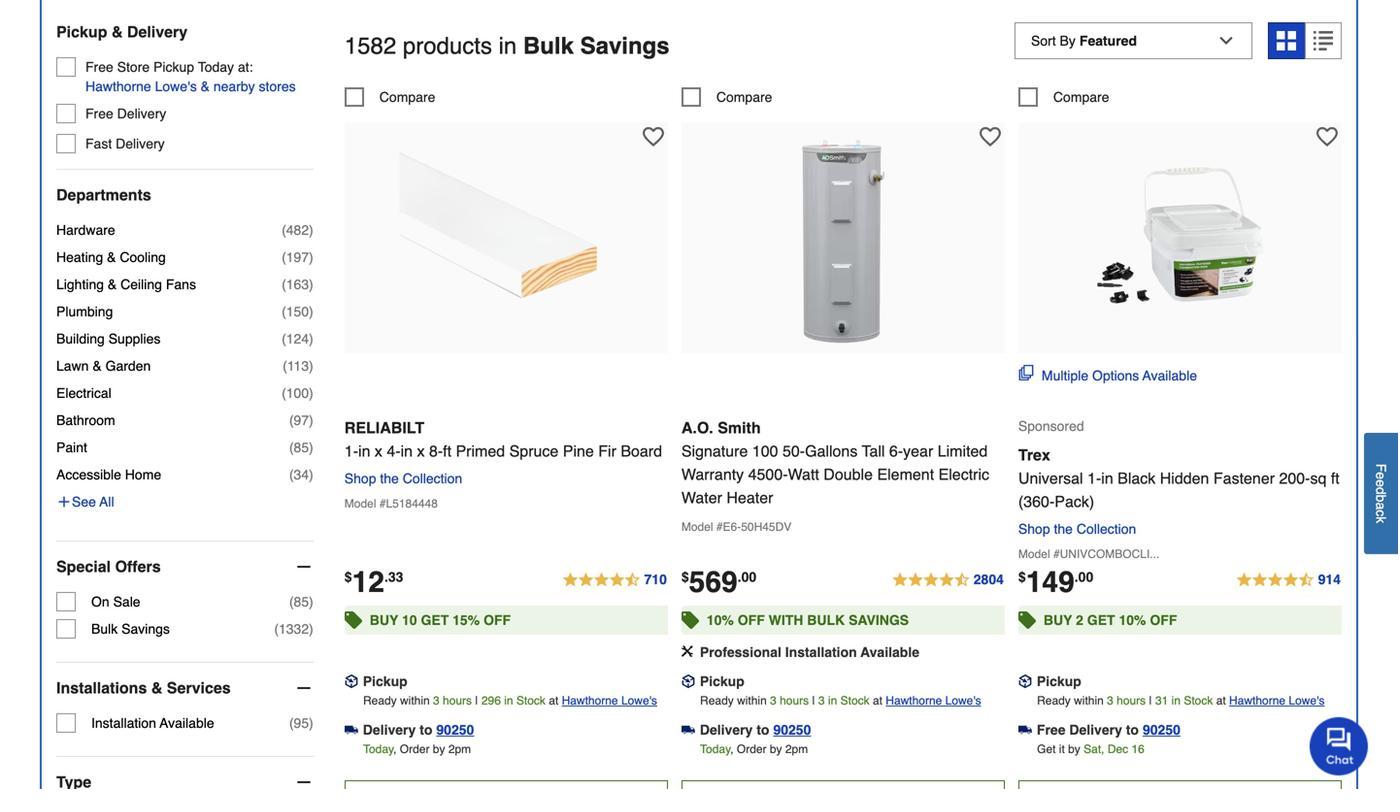 Task type: describe. For each thing, give the bounding box(es) containing it.
e6-
[[723, 520, 741, 534]]

a.o.
[[682, 419, 714, 437]]

hawthorne lowe's button for ready within 3 hours | 3 in stock at hawthorne lowe's
[[886, 691, 982, 711]]

3 for ready within 3 hours | 31 in stock at hawthorne lowe's
[[1107, 694, 1114, 708]]

1000216817 element
[[682, 87, 773, 107]]

( for bathroom
[[289, 413, 294, 428]]

4.5 stars image for 149
[[1236, 569, 1342, 592]]

1582
[[345, 33, 396, 59]]

85 for paint
[[294, 440, 309, 456]]

pickup image for delivery
[[682, 675, 695, 689]]

) for hardware
[[309, 222, 314, 238]]

90250 for 296
[[436, 722, 474, 738]]

a.o. smith signature 100 50-gallons tall 6-year limited warranty 4500-watt double element electric water heater
[[682, 419, 990, 507]]

heart outline image
[[1317, 126, 1338, 147]]

| for 3
[[812, 694, 815, 708]]

smith
[[718, 419, 761, 437]]

.00 for 149
[[1075, 570, 1094, 585]]

(360-
[[1019, 493, 1055, 511]]

minus image inside special offers button
[[294, 558, 314, 577]]

34
[[294, 467, 309, 483]]

& for ceiling
[[108, 277, 117, 292]]

113
[[287, 358, 309, 374]]

( 197 )
[[282, 250, 314, 265]]

4500-
[[748, 466, 788, 484]]

delivery right 95
[[363, 722, 416, 738]]

8-
[[429, 442, 443, 460]]

k
[[1374, 517, 1389, 524]]

products
[[403, 33, 492, 59]]

lowe's for ready within 3 hours | 31 in stock at hawthorne lowe's
[[1289, 694, 1325, 708]]

univcombocli...
[[1060, 548, 1160, 561]]

0 horizontal spatial installation
[[91, 716, 156, 731]]

a.o. smith signature 100 50-gallons tall 6-year limited warranty 4500-watt double element electric water heater image
[[737, 132, 950, 346]]

& for delivery
[[112, 23, 123, 41]]

95
[[294, 716, 309, 731]]

hawthorne lowe's button for ready within 3 hours | 31 in stock at hawthorne lowe's
[[1230, 691, 1325, 711]]

buy 2 get 10% off
[[1044, 613, 1178, 628]]

2pm for 296
[[449, 743, 471, 756]]

see
[[72, 494, 96, 510]]

ft inside trex universal 1-in black hidden fastener 200-sq ft (360-pack)
[[1331, 469, 1340, 487]]

to for 3
[[757, 722, 770, 738]]

1 horizontal spatial installation
[[786, 645, 857, 660]]

296
[[482, 694, 501, 708]]

# for l5184448
[[380, 497, 386, 511]]

hidden
[[1160, 469, 1210, 487]]

bulk savings
[[91, 622, 170, 637]]

hawthorne lowe's & nearby stores button
[[85, 77, 296, 96]]

hawthorne inside button
[[85, 79, 151, 94]]

2 heart outline image from the left
[[980, 126, 1001, 147]]

90250 button for 31
[[1143, 721, 1181, 740]]

home
[[125, 467, 161, 483]]

see all
[[72, 494, 114, 510]]

in right products
[[499, 33, 517, 59]]

2 off from the left
[[738, 613, 765, 628]]

10
[[402, 613, 417, 628]]

hawthorne for ready within 3 hours | 31 in stock at hawthorne lowe's
[[1230, 694, 1286, 708]]

by for 3
[[770, 743, 782, 756]]

by for 296
[[433, 743, 445, 756]]

multiple
[[1042, 368, 1089, 384]]

90250 for 3
[[774, 722, 811, 738]]

0 horizontal spatial today
[[198, 59, 234, 75]]

1 horizontal spatial savings
[[580, 33, 670, 59]]

$ 149 .00
[[1019, 566, 1094, 599]]

order for ready within 3 hours | 3 in stock at hawthorne lowe's
[[737, 743, 767, 756]]

( 85 ) for paint
[[289, 440, 314, 456]]

delivery to 90250 for ready within 3 hours | 296 in stock at hawthorne lowe's
[[363, 722, 474, 738]]

available for professional installation available
[[861, 645, 920, 660]]

100 inside a.o. smith signature 100 50-gallons tall 6-year limited warranty 4500-watt double element electric water heater
[[753, 442, 778, 460]]

pack)
[[1055, 493, 1095, 511]]

paint
[[56, 440, 87, 456]]

sponsored
[[1019, 418, 1085, 434]]

) for installation available
[[309, 716, 314, 731]]

482
[[286, 222, 309, 238]]

pickup up free delivery
[[56, 23, 107, 41]]

lowe's for ready within 3 hours | 3 in stock at hawthorne lowe's
[[946, 694, 982, 708]]

2 vertical spatial free
[[1037, 722, 1066, 738]]

special offers button
[[56, 542, 314, 593]]

( for lighting & ceiling fans
[[282, 277, 286, 292]]

truck filled image for ready within 3 hours | 3 in stock at hawthorne lowe's
[[682, 724, 695, 737]]

) for paint
[[309, 440, 314, 456]]

off for 149
[[1150, 613, 1178, 628]]

compare for 1000842744 element
[[380, 89, 435, 105]]

order for ready within 3 hours | 296 in stock at hawthorne lowe's
[[400, 743, 430, 756]]

1 horizontal spatial shop the collection link
[[1019, 521, 1144, 537]]

shop for top shop the collection link
[[345, 471, 376, 486]]

electrical
[[56, 386, 111, 401]]

offers
[[115, 558, 161, 576]]

ready for ready within 3 hours | 31 in stock at hawthorne lowe's
[[1037, 694, 1071, 708]]

installations & services button
[[56, 663, 314, 714]]

sale
[[113, 594, 140, 610]]

tall
[[862, 442, 885, 460]]

nearby
[[214, 79, 255, 94]]

914 button
[[1236, 569, 1342, 592]]

sat,
[[1084, 743, 1105, 756]]

( 482 )
[[282, 222, 314, 238]]

& for services
[[151, 679, 163, 697]]

on sale
[[91, 594, 140, 610]]

1 e from the top
[[1374, 472, 1389, 480]]

compare for the 1000216817 element
[[717, 89, 773, 105]]

element
[[877, 466, 934, 484]]

departments element
[[56, 186, 314, 205]]

collection for top shop the collection link
[[403, 471, 463, 486]]

2pm for 3
[[786, 743, 808, 756]]

( for hardware
[[282, 222, 286, 238]]

store
[[117, 59, 150, 75]]

shop for rightmost shop the collection link
[[1019, 521, 1051, 537]]

3 for ready within 3 hours | 296 in stock at hawthorne lowe's
[[433, 694, 440, 708]]

( for plumbing
[[282, 304, 286, 320]]

90250 button for 296
[[436, 721, 474, 740]]

pine
[[563, 442, 594, 460]]

stock for 296
[[517, 694, 546, 708]]

ft inside reliabilt 1-in x 4-in x 8-ft primed spruce pine fir board
[[443, 442, 452, 460]]

1 horizontal spatial bulk
[[523, 33, 574, 59]]

c
[[1374, 510, 1389, 517]]

) for accessible home
[[309, 467, 314, 483]]

1001364364 element
[[1019, 87, 1110, 107]]

) for bulk savings
[[309, 622, 314, 637]]

delivery up the free store pickup today at:
[[127, 23, 188, 41]]

actual price $149.00 element
[[1019, 566, 1094, 599]]

914
[[1319, 572, 1341, 587]]

ready within 3 hours | 3 in stock at hawthorne lowe's
[[700, 694, 982, 708]]

( for heating & cooling
[[282, 250, 286, 265]]

ready within 3 hours | 31 in stock at hawthorne lowe's
[[1037, 694, 1325, 708]]

buy for 149
[[1044, 613, 1073, 628]]

1 vertical spatial savings
[[122, 622, 170, 637]]

) for heating & cooling
[[309, 250, 314, 265]]

( for on sale
[[289, 594, 294, 610]]

accessible
[[56, 467, 121, 483]]

( for bulk savings
[[274, 622, 279, 637]]

shop the collection for top shop the collection link
[[345, 471, 463, 486]]

pickup for ready within 3 hours | 296 in stock at hawthorne lowe's
[[363, 674, 408, 689]]

569
[[689, 566, 738, 599]]

2 e from the top
[[1374, 480, 1389, 487]]

model for model # univcombocli...
[[1019, 548, 1051, 561]]

ready for ready within 3 hours | 296 in stock at hawthorne lowe's
[[363, 694, 397, 708]]

pickup image for free
[[1019, 675, 1032, 689]]

( 97 )
[[289, 413, 314, 428]]

a
[[1374, 502, 1389, 510]]

( 150 )
[[282, 304, 314, 320]]

, for ready within 3 hours | 3 in stock at hawthorne lowe's
[[731, 743, 734, 756]]

( for accessible home
[[289, 467, 294, 483]]

16
[[1132, 743, 1145, 756]]

f e e d b a c k button
[[1365, 433, 1399, 554]]

all
[[99, 494, 114, 510]]

multiple options available
[[1042, 368, 1198, 384]]

, for ready within 3 hours | 296 in stock at hawthorne lowe's
[[394, 743, 397, 756]]

hawthorne lowe's button for ready within 3 hours | 296 in stock at hawthorne lowe's
[[562, 691, 657, 711]]

heating & cooling
[[56, 250, 166, 265]]

fir
[[599, 442, 617, 460]]

delivery up sat,
[[1070, 722, 1123, 738]]

at:
[[238, 59, 253, 75]]

lighting & ceiling fans
[[56, 277, 196, 292]]

in right 31
[[1172, 694, 1181, 708]]

97
[[294, 413, 309, 428]]

# for univcombocli...
[[1054, 548, 1060, 561]]

watt
[[788, 466, 820, 484]]

hardware
[[56, 222, 115, 238]]

( for lawn & garden
[[283, 358, 287, 374]]

( 163 )
[[282, 277, 314, 292]]

2 10% from the left
[[1119, 613, 1147, 628]]

hours for 31
[[1117, 694, 1146, 708]]

bulk
[[807, 613, 845, 628]]

within for ready within 3 hours | 3 in stock at hawthorne lowe's
[[737, 694, 767, 708]]

truck filled image for ready within 3 hours | 31 in stock at hawthorne lowe's
[[1019, 724, 1032, 737]]

pickup image
[[345, 675, 358, 689]]

3 3 from the left
[[819, 694, 825, 708]]

savings
[[849, 613, 909, 628]]

in left 8-
[[401, 442, 413, 460]]

.33
[[385, 570, 403, 585]]

plumbing
[[56, 304, 113, 320]]

heater
[[727, 489, 774, 507]]



Task type: locate. For each thing, give the bounding box(es) containing it.
1- inside reliabilt 1-in x 4-in x 8-ft primed spruce pine fir board
[[345, 442, 358, 460]]

get for 12
[[421, 613, 449, 628]]

the for top shop the collection link
[[380, 471, 399, 486]]

shop down (360-
[[1019, 521, 1051, 537]]

0 horizontal spatial 2pm
[[449, 743, 471, 756]]

& for garden
[[93, 358, 102, 374]]

4 3 from the left
[[1107, 694, 1114, 708]]

2 horizontal spatial 90250
[[1143, 722, 1181, 738]]

3 hawthorne lowe's button from the left
[[1230, 691, 1325, 711]]

3 off from the left
[[1150, 613, 1178, 628]]

stock for 31
[[1184, 694, 1213, 708]]

2 horizontal spatial at
[[1217, 694, 1226, 708]]

$ 12 .33
[[345, 566, 403, 599]]

dec
[[1108, 743, 1129, 756]]

delivery up fast delivery
[[117, 106, 166, 121]]

off right 15%
[[484, 613, 511, 628]]

3 down professional installation available
[[819, 694, 825, 708]]

free
[[85, 59, 113, 75], [85, 106, 113, 121], [1037, 722, 1066, 738]]

multiple options available link
[[1019, 365, 1198, 385]]

hours for 296
[[443, 694, 472, 708]]

1- down reliabilt
[[345, 442, 358, 460]]

get it by sat, dec 16
[[1037, 743, 1145, 756]]

trex universal 1-in black hidden fastener 200-sq ft (360-pack) image
[[1074, 132, 1287, 346]]

1 truck filled image from the left
[[345, 724, 358, 737]]

1-
[[345, 442, 358, 460], [1088, 469, 1102, 487]]

lowe's for ready within 3 hours | 296 in stock at hawthorne lowe's
[[622, 694, 657, 708]]

buy left 2
[[1044, 613, 1073, 628]]

( for building supplies
[[282, 331, 286, 347]]

compare
[[380, 89, 435, 105], [717, 89, 773, 105], [1054, 89, 1110, 105]]

2 hours from the left
[[780, 694, 809, 708]]

1 horizontal spatial x
[[417, 442, 425, 460]]

assembly image
[[682, 646, 693, 657]]

2 compare from the left
[[717, 89, 773, 105]]

1 horizontal spatial get
[[1088, 613, 1116, 628]]

electric
[[939, 466, 990, 484]]

0 horizontal spatial buy
[[370, 613, 398, 628]]

124
[[286, 331, 309, 347]]

model for model # l5184448
[[345, 497, 376, 511]]

0 horizontal spatial ft
[[443, 442, 452, 460]]

) up 113
[[309, 331, 314, 347]]

f e e d b a c k
[[1374, 464, 1389, 524]]

board
[[621, 442, 662, 460]]

truck filled image
[[345, 724, 358, 737], [682, 724, 695, 737], [1019, 724, 1032, 737]]

2 to from the left
[[757, 722, 770, 738]]

7 ) from the top
[[309, 386, 314, 401]]

85 for on sale
[[294, 594, 309, 610]]

3 $ from the left
[[1019, 570, 1026, 585]]

1 by from the left
[[433, 743, 445, 756]]

) down minus icon at the left bottom of page
[[309, 716, 314, 731]]

shop the collection link
[[345, 471, 470, 486], [1019, 521, 1144, 537]]

1 pickup image from the left
[[682, 675, 695, 689]]

1 stock from the left
[[517, 694, 546, 708]]

0 horizontal spatial 4.5 stars image
[[562, 569, 668, 592]]

0 horizontal spatial pickup image
[[682, 675, 695, 689]]

.00 inside $ 149 .00
[[1075, 570, 1094, 585]]

1 vertical spatial ft
[[1331, 469, 1340, 487]]

actual price $12.33 element
[[345, 566, 403, 599]]

2 stock from the left
[[841, 694, 870, 708]]

0 horizontal spatial the
[[380, 471, 399, 486]]

100 up the "4500-"
[[753, 442, 778, 460]]

e up d
[[1374, 472, 1389, 480]]

2804 button
[[891, 569, 1005, 592]]

2 horizontal spatial 90250 button
[[1143, 721, 1181, 740]]

1 90250 from the left
[[436, 722, 474, 738]]

delivery to 90250 down ready within 3 hours | 296 in stock at hawthorne lowe's
[[363, 722, 474, 738]]

) up ( 1332 )
[[309, 594, 314, 610]]

special
[[56, 558, 111, 576]]

2 vertical spatial model
[[1019, 548, 1051, 561]]

( 1332 )
[[274, 622, 314, 637]]

0 vertical spatial 100
[[286, 386, 309, 401]]

0 horizontal spatial 90250
[[436, 722, 474, 738]]

3 up 'free delivery to 90250'
[[1107, 694, 1114, 708]]

0 vertical spatial available
[[1143, 368, 1198, 384]]

1 vertical spatial installation
[[91, 716, 156, 731]]

0 horizontal spatial 10%
[[707, 613, 734, 628]]

1 hours from the left
[[443, 694, 472, 708]]

3 down the professional
[[770, 694, 777, 708]]

1 horizontal spatial ,
[[731, 743, 734, 756]]

90250 button for 3
[[774, 721, 811, 740]]

available right options
[[1143, 368, 1198, 384]]

ready right minus icon at the left bottom of page
[[363, 694, 397, 708]]

ft left primed
[[443, 442, 452, 460]]

3 ) from the top
[[309, 277, 314, 292]]

) for plumbing
[[309, 304, 314, 320]]

buy for 12
[[370, 613, 398, 628]]

) for lawn & garden
[[309, 358, 314, 374]]

delivery
[[127, 23, 188, 41], [117, 106, 166, 121], [116, 136, 165, 152], [363, 722, 416, 738], [700, 722, 753, 738], [1070, 722, 1123, 738]]

) down ( 100 )
[[309, 413, 314, 428]]

within for ready within 3 hours | 31 in stock at hawthorne lowe's
[[1074, 694, 1104, 708]]

off
[[484, 613, 511, 628], [738, 613, 765, 628], [1150, 613, 1178, 628]]

1 compare from the left
[[380, 89, 435, 105]]

13 ) from the top
[[309, 716, 314, 731]]

10% right tag filled icon
[[707, 613, 734, 628]]

stock right 31
[[1184, 694, 1213, 708]]

0 vertical spatial 1-
[[345, 442, 358, 460]]

1 horizontal spatial 1-
[[1088, 469, 1102, 487]]

tag filled image down 12
[[345, 607, 362, 634]]

12 ) from the top
[[309, 622, 314, 637]]

& for cooling
[[107, 250, 116, 265]]

actual price $569.00 element
[[682, 566, 757, 599]]

1 off from the left
[[484, 613, 511, 628]]

2 85 from the top
[[294, 594, 309, 610]]

2 , from the left
[[731, 743, 734, 756]]

minus image
[[294, 558, 314, 577], [294, 773, 314, 790]]

1 horizontal spatial buy
[[1044, 613, 1073, 628]]

hours
[[443, 694, 472, 708], [780, 694, 809, 708], [1117, 694, 1146, 708]]

1 horizontal spatial to
[[757, 722, 770, 738]]

1 within from the left
[[400, 694, 430, 708]]

1 today , order by 2pm from the left
[[363, 743, 471, 756]]

$ for 12
[[345, 570, 352, 585]]

2 delivery to 90250 from the left
[[700, 722, 811, 738]]

0 horizontal spatial truck filled image
[[345, 724, 358, 737]]

1 vertical spatial #
[[717, 520, 723, 534]]

grid view image
[[1277, 31, 1297, 51]]

2pm
[[449, 743, 471, 756], [786, 743, 808, 756]]

1 horizontal spatial delivery to 90250
[[700, 722, 811, 738]]

services
[[167, 679, 231, 697]]

0 horizontal spatial shop the collection
[[345, 471, 463, 486]]

0 horizontal spatial shop
[[345, 471, 376, 486]]

( for electrical
[[282, 386, 286, 401]]

90250 down 31
[[1143, 722, 1181, 738]]

2 ready from the left
[[700, 694, 734, 708]]

pickup right pickup icon
[[363, 674, 408, 689]]

free up fast
[[85, 106, 113, 121]]

0 vertical spatial shop the collection link
[[345, 471, 470, 486]]

2 today , order by 2pm from the left
[[700, 743, 808, 756]]

1 4.5 stars image from the left
[[562, 569, 668, 592]]

options
[[1093, 368, 1140, 384]]

truck filled image down pickup icon
[[345, 724, 358, 737]]

1- up pack)
[[1088, 469, 1102, 487]]

1 horizontal spatial shop
[[1019, 521, 1051, 537]]

4.5 stars image containing 914
[[1236, 569, 1342, 592]]

& up lighting & ceiling fans
[[107, 250, 116, 265]]

1 horizontal spatial within
[[737, 694, 767, 708]]

1 vertical spatial free
[[85, 106, 113, 121]]

0 horizontal spatial to
[[420, 722, 433, 738]]

2 horizontal spatial available
[[1143, 368, 1198, 384]]

free store pickup today at:
[[85, 59, 253, 75]]

0 vertical spatial shop the collection
[[345, 471, 463, 486]]

1 horizontal spatial ft
[[1331, 469, 1340, 487]]

free up get
[[1037, 722, 1066, 738]]

# up .33
[[380, 497, 386, 511]]

2 ( 85 ) from the top
[[289, 594, 314, 610]]

compare inside 1001364364 element
[[1054, 89, 1110, 105]]

1 horizontal spatial 10%
[[1119, 613, 1147, 628]]

1 vertical spatial 100
[[753, 442, 778, 460]]

& left nearby
[[201, 79, 210, 94]]

pickup for ready within 3 hours | 3 in stock at hawthorne lowe's
[[700, 674, 745, 689]]

heating
[[56, 250, 103, 265]]

0 horizontal spatial heart outline image
[[643, 126, 664, 147]]

collection up "univcombocli..."
[[1077, 521, 1137, 537]]

| for 296
[[475, 694, 478, 708]]

12
[[352, 566, 385, 599]]

pickup image
[[682, 675, 695, 689], [1019, 675, 1032, 689]]

compare inside 1000842744 element
[[380, 89, 435, 105]]

149
[[1026, 566, 1075, 599]]

free delivery to 90250
[[1037, 722, 1181, 738]]

1 tag filled image from the left
[[345, 607, 362, 634]]

0 vertical spatial ft
[[443, 442, 452, 460]]

get right 2
[[1088, 613, 1116, 628]]

( for installation available
[[289, 716, 294, 731]]

get for 149
[[1088, 613, 1116, 628]]

signature
[[682, 442, 748, 460]]

1 vertical spatial bulk
[[91, 622, 118, 637]]

3 | from the left
[[1150, 694, 1153, 708]]

1 .00 from the left
[[738, 570, 757, 585]]

& up store
[[112, 23, 123, 41]]

2 truck filled image from the left
[[682, 724, 695, 737]]

( 113 )
[[283, 358, 314, 374]]

shop up model # l5184448 at the left of page
[[345, 471, 376, 486]]

bulk
[[523, 33, 574, 59], [91, 622, 118, 637]]

# for e6-50h45dv
[[717, 520, 723, 534]]

stores
[[259, 79, 296, 94]]

2 x from the left
[[417, 442, 425, 460]]

0 vertical spatial installation
[[786, 645, 857, 660]]

1 hawthorne lowe's button from the left
[[562, 691, 657, 711]]

0 horizontal spatial 100
[[286, 386, 309, 401]]

8 ) from the top
[[309, 413, 314, 428]]

3 by from the left
[[1069, 743, 1081, 756]]

0 horizontal spatial savings
[[122, 622, 170, 637]]

90250 down ready within 3 hours | 3 in stock at hawthorne lowe's
[[774, 722, 811, 738]]

& up installation available
[[151, 679, 163, 697]]

model down water
[[682, 520, 713, 534]]

.00 down model # e6-50h45dv
[[738, 570, 757, 585]]

3
[[433, 694, 440, 708], [770, 694, 777, 708], [819, 694, 825, 708], [1107, 694, 1114, 708]]

( 34 )
[[289, 467, 314, 483]]

| for 31
[[1150, 694, 1153, 708]]

85 up ( 1332 )
[[294, 594, 309, 610]]

100 down 113
[[286, 386, 309, 401]]

ready for ready within 3 hours | 3 in stock at hawthorne lowe's
[[700, 694, 734, 708]]

1 vertical spatial ( 85 )
[[289, 594, 314, 610]]

model up "149"
[[1019, 548, 1051, 561]]

off up the professional
[[738, 613, 765, 628]]

2 2pm from the left
[[786, 743, 808, 756]]

b
[[1374, 495, 1389, 502]]

model for model # e6-50h45dv
[[682, 520, 713, 534]]

black
[[1118, 469, 1156, 487]]

shop the collection for rightmost shop the collection link
[[1019, 521, 1137, 537]]

2 90250 button from the left
[[774, 721, 811, 740]]

reliabilt
[[345, 419, 425, 437]]

within for ready within 3 hours | 296 in stock at hawthorne lowe's
[[400, 694, 430, 708]]

installations
[[56, 679, 147, 697]]

1 $ from the left
[[345, 570, 352, 585]]

to for 296
[[420, 722, 433, 738]]

d
[[1374, 487, 1389, 495]]

by right it
[[1069, 743, 1081, 756]]

shop the collection link up "model # univcombocli..."
[[1019, 521, 1144, 537]]

stock for 3
[[841, 694, 870, 708]]

today for ready within 3 hours | 296 in stock at hawthorne lowe's
[[363, 743, 394, 756]]

4.5 stars image containing 710
[[562, 569, 668, 592]]

pickup down the professional
[[700, 674, 745, 689]]

1 delivery to 90250 from the left
[[363, 722, 474, 738]]

fast
[[85, 136, 112, 152]]

tag filled image
[[345, 607, 362, 634], [1019, 607, 1036, 634]]

$ right "710" at left
[[682, 570, 689, 585]]

) down ( 124 )
[[309, 358, 314, 374]]

installation down installations & services
[[91, 716, 156, 731]]

get right 10
[[421, 613, 449, 628]]

1 vertical spatial shop the collection link
[[1019, 521, 1144, 537]]

1 ready from the left
[[363, 694, 397, 708]]

2 buy from the left
[[1044, 613, 1073, 628]]

) for building supplies
[[309, 331, 314, 347]]

| down professional installation available
[[812, 694, 815, 708]]

1 vertical spatial available
[[861, 645, 920, 660]]

delivery to 90250 down the professional
[[700, 722, 811, 738]]

x left 4- on the left bottom
[[375, 442, 383, 460]]

# down water
[[717, 520, 723, 534]]

sq
[[1311, 469, 1327, 487]]

delivery down free delivery
[[116, 136, 165, 152]]

0 horizontal spatial 90250 button
[[436, 721, 474, 740]]

special offers
[[56, 558, 161, 576]]

available for multiple options available
[[1143, 368, 1198, 384]]

2 | from the left
[[812, 694, 815, 708]]

2 horizontal spatial within
[[1074, 694, 1104, 708]]

2
[[1076, 613, 1084, 628]]

list view image
[[1314, 31, 1334, 51]]

710
[[644, 572, 667, 587]]

) down ( 482 )
[[309, 250, 314, 265]]

1 2pm from the left
[[449, 743, 471, 756]]

1 horizontal spatial 100
[[753, 442, 778, 460]]

4 ) from the top
[[309, 304, 314, 320]]

0 vertical spatial #
[[380, 497, 386, 511]]

2pm down ready within 3 hours | 3 in stock at hawthorne lowe's
[[786, 743, 808, 756]]

) for on sale
[[309, 594, 314, 610]]

& down heating & cooling
[[108, 277, 117, 292]]

at for 3
[[873, 694, 883, 708]]

2 .00 from the left
[[1075, 570, 1094, 585]]

1 horizontal spatial model
[[682, 520, 713, 534]]

on
[[91, 594, 109, 610]]

1 vertical spatial 1-
[[1088, 469, 1102, 487]]

1 horizontal spatial ready
[[700, 694, 734, 708]]

chat invite button image
[[1310, 717, 1369, 776]]

.00 inside $ 569 .00
[[738, 570, 757, 585]]

3 90250 button from the left
[[1143, 721, 1181, 740]]

3 to from the left
[[1126, 722, 1139, 738]]

get
[[1037, 743, 1056, 756]]

today , order by 2pm for ready within 3 hours | 296 in stock at hawthorne lowe's
[[363, 743, 471, 756]]

6 ) from the top
[[309, 358, 314, 374]]

ready up get
[[1037, 694, 1071, 708]]

2 vertical spatial #
[[1054, 548, 1060, 561]]

2 horizontal spatial $
[[1019, 570, 1026, 585]]

plus image
[[56, 494, 72, 510]]

1000842744 element
[[345, 87, 435, 107]]

tag filled image for 149
[[1019, 607, 1036, 634]]

free for free store pickup today at:
[[85, 59, 113, 75]]

shop the collection up l5184448
[[345, 471, 463, 486]]

hawthorne for ready within 3 hours | 3 in stock at hawthorne lowe's
[[886, 694, 942, 708]]

4.5 stars image for 12
[[562, 569, 668, 592]]

4.5 stars image
[[562, 569, 668, 592], [891, 569, 1005, 592], [1236, 569, 1342, 592]]

$ inside $ 569 .00
[[682, 570, 689, 585]]

11 ) from the top
[[309, 594, 314, 610]]

( 85 ) up ( 1332 )
[[289, 594, 314, 610]]

0 vertical spatial shop
[[345, 471, 376, 486]]

truck filled image left 'free delivery to 90250'
[[1019, 724, 1032, 737]]

lowe's
[[155, 79, 197, 94], [622, 694, 657, 708], [946, 694, 982, 708], [1289, 694, 1325, 708]]

1 horizontal spatial .00
[[1075, 570, 1094, 585]]

2 90250 from the left
[[774, 722, 811, 738]]

ceiling
[[121, 277, 162, 292]]

1 vertical spatial the
[[1054, 521, 1073, 537]]

free left store
[[85, 59, 113, 75]]

supplies
[[108, 331, 161, 347]]

1 order from the left
[[400, 743, 430, 756]]

model left l5184448
[[345, 497, 376, 511]]

at right 31
[[1217, 694, 1226, 708]]

) down 97
[[309, 467, 314, 483]]

1 horizontal spatial tag filled image
[[1019, 607, 1036, 634]]

) up 97
[[309, 386, 314, 401]]

get
[[421, 613, 449, 628], [1088, 613, 1116, 628]]

ft right sq
[[1331, 469, 1340, 487]]

1 x from the left
[[375, 442, 383, 460]]

pickup up hawthorne lowe's & nearby stores button
[[153, 59, 194, 75]]

197
[[286, 250, 309, 265]]

6-
[[890, 442, 903, 460]]

lawn & garden
[[56, 358, 151, 374]]

professional installation available
[[700, 645, 920, 660]]

1 horizontal spatial hours
[[780, 694, 809, 708]]

1 horizontal spatial 90250 button
[[774, 721, 811, 740]]

tag filled image
[[682, 607, 699, 634]]

1 to from the left
[[420, 722, 433, 738]]

) for lighting & ceiling fans
[[309, 277, 314, 292]]

$ 569 .00
[[682, 566, 757, 599]]

today , order by 2pm for ready within 3 hours | 3 in stock at hawthorne lowe's
[[700, 743, 808, 756]]

1 horizontal spatial 4.5 stars image
[[891, 569, 1005, 592]]

hawthorne lowe's & nearby stores
[[85, 79, 296, 94]]

2 tag filled image from the left
[[1019, 607, 1036, 634]]

2 ) from the top
[[309, 250, 314, 265]]

1 horizontal spatial by
[[770, 743, 782, 756]]

1 horizontal spatial today , order by 2pm
[[700, 743, 808, 756]]

hawthorne for ready within 3 hours | 296 in stock at hawthorne lowe's
[[562, 694, 618, 708]]

3 90250 from the left
[[1143, 722, 1181, 738]]

$ inside $ 149 .00
[[1019, 570, 1026, 585]]

in left black
[[1102, 469, 1114, 487]]

2 hawthorne lowe's button from the left
[[886, 691, 982, 711]]

2 within from the left
[[737, 694, 767, 708]]

by
[[433, 743, 445, 756], [770, 743, 782, 756], [1069, 743, 1081, 756]]

2 horizontal spatial compare
[[1054, 89, 1110, 105]]

4.5 stars image containing 2804
[[891, 569, 1005, 592]]

0 horizontal spatial .00
[[738, 570, 757, 585]]

delivery down the professional
[[700, 722, 753, 738]]

2 by from the left
[[770, 743, 782, 756]]

0 horizontal spatial available
[[160, 716, 214, 731]]

0 horizontal spatial x
[[375, 442, 383, 460]]

model # e6-50h45dv
[[682, 520, 792, 534]]

by down ready within 3 hours | 296 in stock at hawthorne lowe's
[[433, 743, 445, 756]]

1- inside trex universal 1-in black hidden fastener 200-sq ft (360-pack)
[[1088, 469, 1102, 487]]

.00 for 569
[[738, 570, 757, 585]]

1 minus image from the top
[[294, 558, 314, 577]]

90250 down ready within 3 hours | 296 in stock at hawthorne lowe's
[[436, 722, 474, 738]]

heart outline image
[[643, 126, 664, 147], [980, 126, 1001, 147]]

4-
[[387, 442, 401, 460]]

bathroom
[[56, 413, 115, 428]]

5 ) from the top
[[309, 331, 314, 347]]

within left 296 at the left bottom of the page
[[400, 694, 430, 708]]

2 horizontal spatial |
[[1150, 694, 1153, 708]]

2 get from the left
[[1088, 613, 1116, 628]]

0 horizontal spatial today , order by 2pm
[[363, 743, 471, 756]]

1 buy from the left
[[370, 613, 398, 628]]

water
[[682, 489, 723, 507]]

trex
[[1019, 446, 1051, 464]]

the for rightmost shop the collection link
[[1054, 521, 1073, 537]]

3 ready from the left
[[1037, 694, 1071, 708]]

tag filled image for 12
[[345, 607, 362, 634]]

) down 197
[[309, 277, 314, 292]]

2 4.5 stars image from the left
[[891, 569, 1005, 592]]

0 vertical spatial savings
[[580, 33, 670, 59]]

to down the professional
[[757, 722, 770, 738]]

fans
[[166, 277, 196, 292]]

in down professional installation available
[[828, 694, 837, 708]]

2 $ from the left
[[682, 570, 689, 585]]

x
[[375, 442, 383, 460], [417, 442, 425, 460]]

1 10% from the left
[[707, 613, 734, 628]]

lowe's inside button
[[155, 79, 197, 94]]

1 ) from the top
[[309, 222, 314, 238]]

) for electrical
[[309, 386, 314, 401]]

reliabilt 1-in x 4-in x 8-ft primed spruce pine fir board image
[[400, 132, 613, 346]]

) up 124 at the top left
[[309, 304, 314, 320]]

see all button
[[56, 492, 114, 512]]

in inside trex universal 1-in black hidden fastener 200-sq ft (360-pack)
[[1102, 469, 1114, 487]]

buy left 10
[[370, 613, 398, 628]]

0 horizontal spatial hours
[[443, 694, 472, 708]]

3 within from the left
[[1074, 694, 1104, 708]]

in left 4- on the left bottom
[[358, 442, 371, 460]]

shop the collection down pack)
[[1019, 521, 1137, 537]]

3 4.5 stars image from the left
[[1236, 569, 1342, 592]]

3 stock from the left
[[1184, 694, 1213, 708]]

2 at from the left
[[873, 694, 883, 708]]

2 horizontal spatial today
[[700, 743, 731, 756]]

0 vertical spatial model
[[345, 497, 376, 511]]

3 truck filled image from the left
[[1019, 724, 1032, 737]]

stock right 296 at the left bottom of the page
[[517, 694, 546, 708]]

0 horizontal spatial off
[[484, 613, 511, 628]]

85 up ( 34 )
[[294, 440, 309, 456]]

1 85 from the top
[[294, 440, 309, 456]]

$ inside $ 12 .33
[[345, 570, 352, 585]]

$ for 149
[[1019, 570, 1026, 585]]

1 at from the left
[[549, 694, 559, 708]]

1 vertical spatial model
[[682, 520, 713, 534]]

to
[[420, 722, 433, 738], [757, 722, 770, 738], [1126, 722, 1139, 738]]

off for 12
[[484, 613, 511, 628]]

.00 down "model # univcombocli..."
[[1075, 570, 1094, 585]]

building supplies
[[56, 331, 161, 347]]

0 horizontal spatial hawthorne lowe's button
[[562, 691, 657, 711]]

e up b
[[1374, 480, 1389, 487]]

0 horizontal spatial |
[[475, 694, 478, 708]]

2 horizontal spatial stock
[[1184, 694, 1213, 708]]

gallons
[[805, 442, 858, 460]]

# up actual price $149.00 element
[[1054, 548, 1060, 561]]

1 vertical spatial minus image
[[294, 773, 314, 790]]

installations & services
[[56, 679, 231, 697]]

3 hours from the left
[[1117, 694, 1146, 708]]

50h45dv
[[741, 520, 792, 534]]

3 at from the left
[[1217, 694, 1226, 708]]

1332
[[279, 622, 309, 637]]

pickup & delivery
[[56, 23, 188, 41]]

2 horizontal spatial #
[[1054, 548, 1060, 561]]

0 horizontal spatial ready
[[363, 694, 397, 708]]

2 order from the left
[[737, 743, 767, 756]]

1 | from the left
[[475, 694, 478, 708]]

minus image
[[294, 679, 314, 698]]

2 vertical spatial available
[[160, 716, 214, 731]]

within
[[400, 694, 430, 708], [737, 694, 767, 708], [1074, 694, 1104, 708]]

departments
[[56, 186, 151, 204]]

1 3 from the left
[[433, 694, 440, 708]]

( for paint
[[289, 440, 294, 456]]

2 minus image from the top
[[294, 773, 314, 790]]

4.5 stars image for 569
[[891, 569, 1005, 592]]

reliabilt 1-in x 4-in x 8-ft primed spruce pine fir board
[[345, 419, 662, 460]]

1 , from the left
[[394, 743, 397, 756]]

10 ) from the top
[[309, 467, 314, 483]]

1 ( 85 ) from the top
[[289, 440, 314, 456]]

ready within 3 hours | 296 in stock at hawthorne lowe's
[[363, 694, 657, 708]]

1 horizontal spatial $
[[682, 570, 689, 585]]

1 horizontal spatial today
[[363, 743, 394, 756]]

) for bathroom
[[309, 413, 314, 428]]

1 90250 button from the left
[[436, 721, 474, 740]]

in right 296 at the left bottom of the page
[[504, 694, 513, 708]]

1 heart outline image from the left
[[643, 126, 664, 147]]

hours left 296 at the left bottom of the page
[[443, 694, 472, 708]]

available down installations & services button
[[160, 716, 214, 731]]

delivery to 90250 for ready within 3 hours | 3 in stock at hawthorne lowe's
[[700, 722, 811, 738]]

2 horizontal spatial to
[[1126, 722, 1139, 738]]

1 vertical spatial 85
[[294, 594, 309, 610]]

0 horizontal spatial by
[[433, 743, 445, 756]]

compare inside the 1000216817 element
[[717, 89, 773, 105]]

installation down bulk
[[786, 645, 857, 660]]

3 compare from the left
[[1054, 89, 1110, 105]]

truck filled image for ready within 3 hours | 296 in stock at hawthorne lowe's
[[345, 724, 358, 737]]

$ right 2804
[[1019, 570, 1026, 585]]

( 95 )
[[289, 716, 314, 731]]

1582 products in bulk savings
[[345, 33, 670, 59]]

) up ( 34 )
[[309, 440, 314, 456]]

2 3 from the left
[[770, 694, 777, 708]]

collection for rightmost shop the collection link
[[1077, 521, 1137, 537]]

fastener
[[1214, 469, 1275, 487]]

163
[[286, 277, 309, 292]]

buy 10 get 15% off
[[370, 613, 511, 628]]

0 vertical spatial bulk
[[523, 33, 574, 59]]

( 85 ) up ( 34 )
[[289, 440, 314, 456]]

0 vertical spatial minus image
[[294, 558, 314, 577]]

$
[[345, 570, 352, 585], [682, 570, 689, 585], [1019, 570, 1026, 585]]

to up 16
[[1126, 722, 1139, 738]]

at for 31
[[1217, 694, 1226, 708]]

2 pickup image from the left
[[1019, 675, 1032, 689]]

1 get from the left
[[421, 613, 449, 628]]

today for ready within 3 hours | 3 in stock at hawthorne lowe's
[[700, 743, 731, 756]]

fast delivery
[[85, 136, 165, 152]]

minus image down 95
[[294, 773, 314, 790]]

0 vertical spatial the
[[380, 471, 399, 486]]

at for 296
[[549, 694, 559, 708]]

& right lawn at the top of the page
[[93, 358, 102, 374]]

9 ) from the top
[[309, 440, 314, 456]]

2 horizontal spatial truck filled image
[[1019, 724, 1032, 737]]

0 horizontal spatial compare
[[380, 89, 435, 105]]

$ for 569
[[682, 570, 689, 585]]

) up 197
[[309, 222, 314, 238]]

trex universal 1-in black hidden fastener 200-sq ft (360-pack)
[[1019, 446, 1340, 511]]



Task type: vqa. For each thing, say whether or not it's contained in the screenshot.
topmost 21
no



